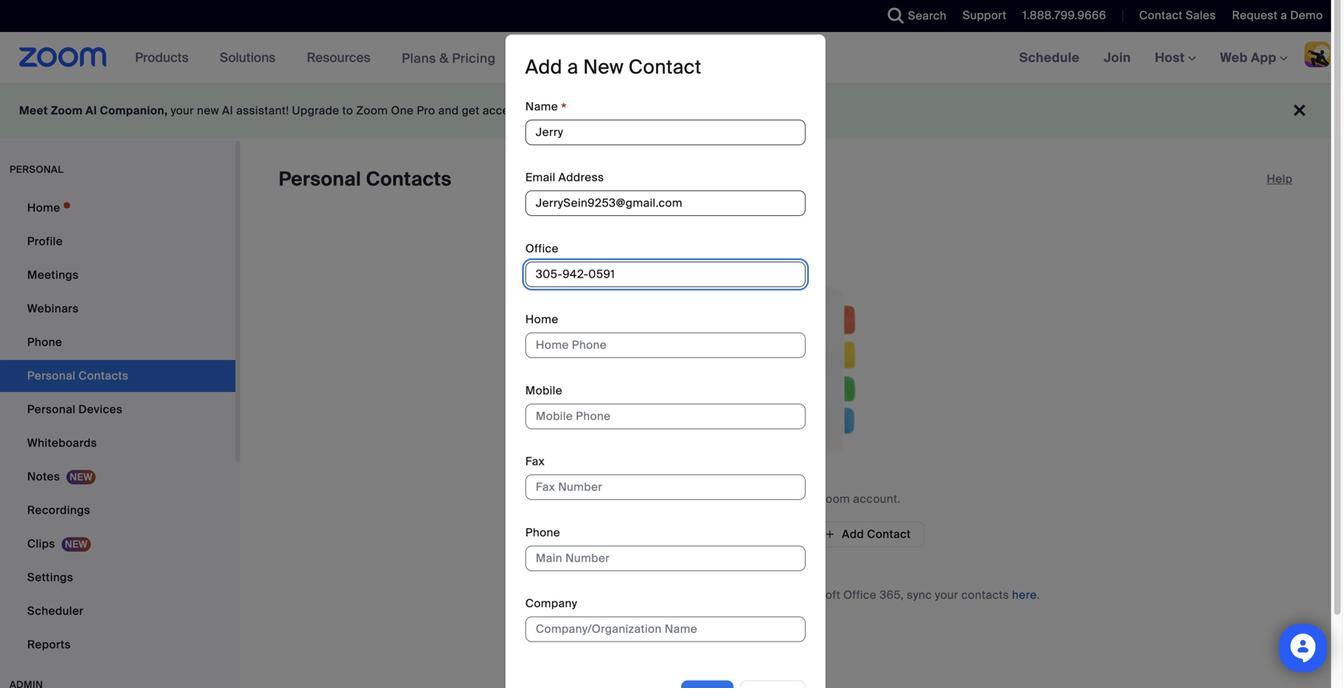 Task type: locate. For each thing, give the bounding box(es) containing it.
upgrade today link
[[737, 103, 819, 118]]

0 horizontal spatial personal
[[27, 402, 76, 417]]

personal for personal devices
[[27, 402, 76, 417]]

zoom
[[51, 103, 83, 118], [356, 103, 388, 118], [818, 492, 850, 507]]

First and Last Name text field
[[525, 120, 806, 145]]

phone
[[27, 335, 62, 350], [525, 526, 560, 541]]

and inside meet zoom ai companion, footer
[[438, 103, 459, 118]]

1 vertical spatial and
[[765, 588, 785, 603]]

1 horizontal spatial a
[[1281, 8, 1287, 23]]

zoom right meet
[[51, 103, 83, 118]]

your right sync
[[935, 588, 958, 603]]

and
[[438, 103, 459, 118], [765, 588, 785, 603]]

and right the exchange,
[[765, 588, 785, 603]]

home inside add a new contact dialog
[[525, 313, 558, 327]]

companion
[[553, 103, 616, 118]]

zoom left one
[[356, 103, 388, 118]]

2 vertical spatial contact
[[867, 527, 911, 542]]

1 horizontal spatial phone
[[525, 526, 560, 541]]

ai left companion,
[[86, 103, 97, 118]]

one
[[391, 103, 414, 118]]

1 vertical spatial phone
[[525, 526, 560, 541]]

0 horizontal spatial microsoft
[[650, 588, 702, 603]]

home up mobile
[[525, 313, 558, 327]]

0 vertical spatial personal
[[279, 167, 361, 192]]

home link
[[0, 192, 235, 224]]

0 vertical spatial a
[[1281, 8, 1287, 23]]

add up name
[[525, 55, 562, 80]]

contact left sales
[[1139, 8, 1183, 23]]

Mobile text field
[[525, 404, 806, 430]]

get
[[462, 103, 480, 118]]

microsoft
[[650, 588, 702, 603], [788, 588, 840, 603]]

0 horizontal spatial your
[[171, 103, 194, 118]]

assistant!
[[236, 103, 289, 118]]

phone link
[[0, 327, 235, 359]]

0 vertical spatial your
[[171, 103, 194, 118]]

upgrade right cost.
[[737, 103, 785, 118]]

your right added at the right bottom of page
[[792, 492, 815, 507]]

webinars
[[27, 302, 79, 316]]

product information navigation
[[123, 32, 508, 85]]

0 horizontal spatial home
[[27, 201, 60, 215]]

0 horizontal spatial contact
[[629, 55, 702, 80]]

a inside dialog
[[567, 55, 578, 80]]

personal
[[279, 167, 361, 192], [27, 402, 76, 417]]

1 horizontal spatial personal
[[279, 167, 361, 192]]

a left demo
[[1281, 8, 1287, 23]]

your left new
[[171, 103, 194, 118]]

phone down webinars
[[27, 335, 62, 350]]

google
[[552, 588, 592, 603]]

add inside dialog
[[525, 55, 562, 80]]

1 horizontal spatial contacts
[[961, 588, 1009, 603]]

1 ai from the left
[[86, 103, 97, 118]]

1 horizontal spatial home
[[525, 313, 558, 327]]

office inside add a new contact dialog
[[525, 241, 559, 256]]

contact down account.
[[867, 527, 911, 542]]

calendar,
[[595, 588, 647, 603]]

support link
[[951, 0, 1011, 32], [963, 8, 1007, 23]]

request a demo link
[[1220, 0, 1343, 32], [1232, 8, 1323, 23]]

1.888.799.9666 button
[[1011, 0, 1110, 32], [1023, 8, 1106, 23]]

contact up meet zoom ai companion, footer
[[629, 55, 702, 80]]

0 vertical spatial add
[[525, 55, 562, 80]]

0 horizontal spatial to
[[342, 103, 353, 118]]

1 horizontal spatial ai
[[222, 103, 233, 118]]

1 vertical spatial add
[[842, 527, 864, 542]]

plans
[[402, 50, 436, 67]]

to right added at the right bottom of page
[[778, 492, 789, 507]]

meetings navigation
[[1007, 32, 1343, 85]]

pricing
[[452, 50, 496, 67]]

1 vertical spatial a
[[567, 55, 578, 80]]

1 vertical spatial your
[[792, 492, 815, 507]]

cost.
[[707, 103, 734, 118]]

home up profile
[[27, 201, 60, 215]]

ai right new
[[222, 103, 233, 118]]

1 vertical spatial contacts
[[961, 588, 1009, 603]]

home
[[27, 201, 60, 215], [525, 313, 558, 327]]

ai left the *
[[539, 103, 550, 118]]

1 horizontal spatial add
[[842, 527, 864, 542]]

to
[[342, 103, 353, 118], [525, 103, 536, 118], [778, 492, 789, 507]]

and left the get
[[438, 103, 459, 118]]

0 vertical spatial and
[[438, 103, 459, 118]]

0 horizontal spatial and
[[438, 103, 459, 118]]

companion,
[[100, 103, 168, 118]]

your inside meet zoom ai companion, footer
[[171, 103, 194, 118]]

0 horizontal spatial a
[[567, 55, 578, 80]]

microsoft up company "text box"
[[650, 588, 702, 603]]

1 microsoft from the left
[[650, 588, 702, 603]]

0 vertical spatial contact
[[1139, 8, 1183, 23]]

help link
[[1267, 167, 1293, 192]]

demo
[[1290, 8, 1323, 23]]

fax
[[525, 455, 545, 470]]

0 horizontal spatial phone
[[27, 335, 62, 350]]

0 vertical spatial contacts
[[690, 492, 737, 507]]

0 vertical spatial phone
[[27, 335, 62, 350]]

microsoft down add 'image'
[[788, 588, 840, 603]]

account.
[[853, 492, 901, 507]]

&
[[439, 50, 449, 67]]

Fax text field
[[525, 475, 806, 501]]

zoom up add 'image'
[[818, 492, 850, 507]]

clips
[[27, 537, 55, 552]]

ai
[[86, 103, 97, 118], [222, 103, 233, 118], [539, 103, 550, 118]]

recordings link
[[0, 495, 235, 527]]

add inside button
[[842, 527, 864, 542]]

plans & pricing
[[402, 50, 496, 67]]

0 vertical spatial office
[[525, 241, 559, 256]]

contacts left here
[[961, 588, 1009, 603]]

office down email on the left top of page
[[525, 241, 559, 256]]

a left new
[[567, 55, 578, 80]]

1 horizontal spatial microsoft
[[788, 588, 840, 603]]

office left 365,
[[843, 588, 877, 603]]

address
[[559, 170, 604, 185]]

add
[[525, 55, 562, 80], [842, 527, 864, 542]]

.
[[1037, 588, 1040, 603]]

add right add 'image'
[[842, 527, 864, 542]]

personal inside menu
[[27, 402, 76, 417]]

to right the access
[[525, 103, 536, 118]]

mobile
[[525, 384, 563, 398]]

1 horizontal spatial your
[[792, 492, 815, 507]]

1 vertical spatial personal
[[27, 402, 76, 417]]

1 vertical spatial contact
[[629, 55, 702, 80]]

2 horizontal spatial your
[[935, 588, 958, 603]]

2 horizontal spatial contact
[[1139, 8, 1183, 23]]

1 vertical spatial home
[[525, 313, 558, 327]]

0 vertical spatial home
[[27, 201, 60, 215]]

your
[[171, 103, 194, 118], [792, 492, 815, 507], [935, 588, 958, 603]]

0 horizontal spatial office
[[525, 241, 559, 256]]

access
[[483, 103, 522, 118]]

0 horizontal spatial ai
[[86, 103, 97, 118]]

2 horizontal spatial ai
[[539, 103, 550, 118]]

no
[[633, 103, 646, 118]]

a
[[1281, 8, 1287, 23], [567, 55, 578, 80]]

contact
[[1139, 8, 1183, 23], [629, 55, 702, 80], [867, 527, 911, 542]]

plans & pricing link
[[402, 50, 496, 67], [402, 50, 496, 67]]

phone up for on the left bottom
[[525, 526, 560, 541]]

contacts
[[690, 492, 737, 507], [961, 588, 1009, 603]]

office
[[525, 241, 559, 256], [843, 588, 877, 603]]

2 vertical spatial your
[[935, 588, 958, 603]]

1 vertical spatial office
[[843, 588, 877, 603]]

upgrade down product information navigation
[[292, 103, 339, 118]]

exchange,
[[705, 588, 762, 603]]

personal menu menu
[[0, 192, 235, 663]]

no contacts added to your zoom account.
[[671, 492, 901, 507]]

banner
[[0, 32, 1343, 85]]

a for add
[[567, 55, 578, 80]]

to left one
[[342, 103, 353, 118]]

upgrade
[[292, 103, 339, 118], [737, 103, 785, 118]]

email
[[525, 170, 556, 185]]

0 horizontal spatial add
[[525, 55, 562, 80]]

1 horizontal spatial zoom
[[356, 103, 388, 118]]

phone inside personal menu menu
[[27, 335, 62, 350]]

1 horizontal spatial upgrade
[[737, 103, 785, 118]]

1 horizontal spatial contact
[[867, 527, 911, 542]]

contacts right no
[[690, 492, 737, 507]]

0 horizontal spatial upgrade
[[292, 103, 339, 118]]

1 horizontal spatial to
[[525, 103, 536, 118]]

add for add a new contact
[[525, 55, 562, 80]]



Task type: vqa. For each thing, say whether or not it's contained in the screenshot.
and to the left
yes



Task type: describe. For each thing, give the bounding box(es) containing it.
no
[[671, 492, 687, 507]]

new
[[197, 103, 219, 118]]

name *
[[525, 99, 567, 118]]

contact sales link up meetings navigation
[[1139, 8, 1216, 23]]

Home text field
[[525, 333, 806, 359]]

3 ai from the left
[[539, 103, 550, 118]]

webinars link
[[0, 293, 235, 325]]

settings
[[27, 571, 73, 586]]

name
[[525, 99, 558, 114]]

1 upgrade from the left
[[292, 103, 339, 118]]

for
[[532, 588, 549, 603]]

365,
[[880, 588, 904, 603]]

add contact button
[[811, 522, 925, 548]]

sales
[[1186, 8, 1216, 23]]

devices
[[79, 402, 123, 417]]

*
[[561, 100, 567, 118]]

Email Address text field
[[525, 191, 806, 216]]

contacts
[[366, 167, 452, 192]]

0 horizontal spatial contacts
[[690, 492, 737, 507]]

your for to
[[792, 492, 815, 507]]

help
[[1267, 172, 1293, 187]]

notes
[[27, 470, 60, 485]]

contact inside dialog
[[629, 55, 702, 80]]

clips link
[[0, 529, 235, 561]]

today
[[788, 103, 819, 118]]

meet zoom ai companion, footer
[[0, 83, 1331, 139]]

contact sales
[[1139, 8, 1216, 23]]

banner containing schedule
[[0, 32, 1343, 85]]

personal for personal contacts
[[279, 167, 361, 192]]

whiteboards
[[27, 436, 97, 451]]

home inside personal menu menu
[[27, 201, 60, 215]]

1.888.799.9666 button up schedule
[[1011, 0, 1110, 32]]

contact sales link up the join
[[1127, 0, 1220, 32]]

pro
[[417, 103, 435, 118]]

2 horizontal spatial zoom
[[818, 492, 850, 507]]

profile
[[27, 234, 63, 249]]

additional
[[649, 103, 704, 118]]

email address
[[525, 170, 604, 185]]

company
[[525, 597, 577, 612]]

join link
[[1092, 32, 1143, 83]]

added
[[740, 492, 775, 507]]

reports link
[[0, 630, 235, 662]]

1.888.799.9666 button up schedule link
[[1023, 8, 1106, 23]]

Office Phone text field
[[525, 262, 806, 288]]

here
[[1012, 588, 1037, 603]]

2 microsoft from the left
[[788, 588, 840, 603]]

schedule
[[1019, 49, 1080, 66]]

at
[[619, 103, 630, 118]]

1 horizontal spatial and
[[765, 588, 785, 603]]

new
[[583, 55, 624, 80]]

support
[[963, 8, 1007, 23]]

reports
[[27, 638, 71, 653]]

add image
[[824, 528, 836, 542]]

Phone text field
[[525, 546, 806, 572]]

0 horizontal spatial zoom
[[51, 103, 83, 118]]

profile link
[[0, 226, 235, 258]]

join
[[1104, 49, 1131, 66]]

meetings link
[[0, 260, 235, 292]]

for google calendar, microsoft exchange, and microsoft office 365, sync your contacts here .
[[532, 588, 1040, 603]]

Company text field
[[525, 617, 806, 643]]

meetings
[[27, 268, 79, 283]]

2 ai from the left
[[222, 103, 233, 118]]

add a new contact dialog
[[505, 34, 826, 689]]

1 horizontal spatial office
[[843, 588, 877, 603]]

recordings
[[27, 503, 90, 518]]

meet
[[19, 103, 48, 118]]

add for add contact
[[842, 527, 864, 542]]

settings link
[[0, 562, 235, 594]]

request
[[1232, 8, 1278, 23]]

personal devices link
[[0, 394, 235, 426]]

phone inside add a new contact dialog
[[525, 526, 560, 541]]

personal
[[10, 163, 64, 176]]

notes link
[[0, 461, 235, 493]]

request a demo
[[1232, 8, 1323, 23]]

personal devices
[[27, 402, 123, 417]]

add contact
[[842, 527, 911, 542]]

scheduler
[[27, 604, 84, 619]]

contact inside button
[[867, 527, 911, 542]]

1.888.799.9666
[[1023, 8, 1106, 23]]

schedule link
[[1007, 32, 1092, 83]]

here link
[[1012, 588, 1037, 603]]

zoom logo image
[[19, 47, 107, 67]]

2 horizontal spatial to
[[778, 492, 789, 507]]

add a new contact
[[525, 55, 702, 80]]

your for companion,
[[171, 103, 194, 118]]

personal contacts
[[279, 167, 452, 192]]

2 upgrade from the left
[[737, 103, 785, 118]]

sync
[[907, 588, 932, 603]]

whiteboards link
[[0, 428, 235, 460]]

scheduler link
[[0, 596, 235, 628]]

meet zoom ai companion, your new ai assistant! upgrade to zoom one pro and get access to ai companion at no additional cost. upgrade today
[[19, 103, 819, 118]]

a for request
[[1281, 8, 1287, 23]]



